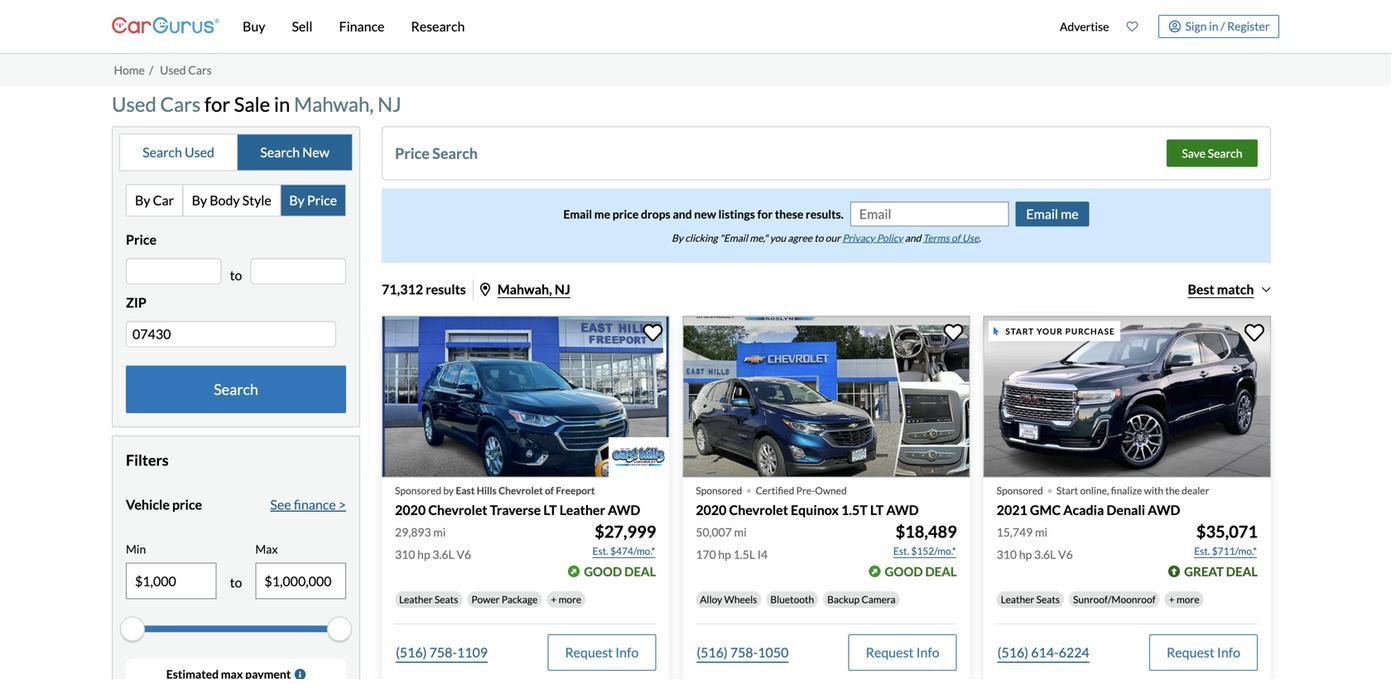 Task type: locate. For each thing, give the bounding box(es) containing it.
est. $152/mo.* button
[[893, 543, 957, 559]]

email for email me price drops and new listings for these results.
[[564, 207, 592, 221]]

3 est. from the left
[[1195, 545, 1211, 557]]

leather
[[560, 502, 606, 518], [399, 593, 433, 605], [1001, 593, 1035, 605]]

2 758- from the left
[[731, 644, 758, 661]]

· left the acadia
[[1047, 474, 1054, 504]]

1 3.6l from the left
[[433, 547, 455, 562]]

1 758- from the left
[[430, 644, 457, 661]]

Max text field
[[256, 564, 345, 599]]

1 horizontal spatial (516)
[[697, 644, 728, 661]]

seats for ·
[[1037, 593, 1060, 605]]

1 more from the left
[[559, 593, 582, 605]]

leather down 29,893 mi 310 hp 3.6l v6 on the bottom
[[399, 593, 433, 605]]

1 horizontal spatial for
[[758, 207, 773, 221]]

0 vertical spatial tab list
[[119, 134, 353, 171]]

style
[[242, 192, 272, 208]]

chevrolet down east on the bottom of the page
[[428, 502, 488, 518]]

2 info from the left
[[917, 644, 940, 661]]

Price number field
[[126, 258, 222, 284]]

sponsored inside sponsored · start online, finalize with the dealer 2021 gmc acadia denali awd
[[997, 485, 1044, 497]]

start right mouse pointer image
[[1006, 326, 1035, 336]]

2 horizontal spatial (516)
[[998, 644, 1029, 661]]

in right sign
[[1210, 19, 1219, 33]]

terms
[[923, 232, 950, 244]]

3 request info button from the left
[[1150, 634, 1258, 671]]

est. down $18,489
[[894, 545, 910, 557]]

good deal down est. $152/mo.* button
[[885, 564, 957, 579]]

3.6l for by
[[433, 547, 455, 562]]

1 horizontal spatial + more
[[1169, 593, 1200, 605]]

2 horizontal spatial request
[[1167, 644, 1215, 661]]

+ for east hills chevrolet of freeport
[[551, 593, 557, 605]]

search new tab
[[238, 134, 352, 170]]

est. inside $27,999 est. $474/mo.*
[[593, 545, 609, 557]]

by left car
[[135, 192, 150, 208]]

awd for east hills chevrolet of freeport
[[608, 502, 641, 518]]

1 · from the left
[[746, 474, 753, 504]]

lt inside sponsored by east hills chevrolet of freeport 2020 chevrolet traverse lt leather awd
[[544, 502, 557, 518]]

good deal for ·
[[885, 564, 957, 579]]

request info
[[565, 644, 639, 661], [866, 644, 940, 661], [1167, 644, 1241, 661]]

2 more from the left
[[1177, 593, 1200, 605]]

more down the great
[[1177, 593, 1200, 605]]

search inside search used tab
[[143, 144, 182, 160]]

leather for ·
[[1001, 593, 1035, 605]]

1 (516) from the left
[[396, 644, 427, 661]]

mahwah, nj button
[[480, 281, 571, 297]]

+ more right the package
[[551, 593, 582, 605]]

+ more
[[551, 593, 582, 605], [1169, 593, 1200, 605]]

mi inside the 50,007 mi 170 hp 1.5l i4
[[734, 525, 747, 539]]

deal down $152/mo.*
[[926, 564, 957, 579]]

email me button
[[1016, 202, 1090, 226]]

(516) down alloy
[[697, 644, 728, 661]]

body
[[210, 192, 240, 208]]

1 horizontal spatial deal
[[926, 564, 957, 579]]

1 horizontal spatial in
[[1210, 19, 1219, 33]]

0 horizontal spatial ·
[[746, 474, 753, 504]]

hp for $27,999
[[418, 547, 430, 562]]

good deal for east hills chevrolet of freeport
[[584, 564, 656, 579]]

2 good deal from the left
[[885, 564, 957, 579]]

310 inside 29,893 mi 310 hp 3.6l v6
[[395, 547, 415, 562]]

lt
[[544, 502, 557, 518], [871, 502, 884, 518]]

758- for ·
[[731, 644, 758, 661]]

great
[[1185, 564, 1224, 579]]

0 horizontal spatial mahwah,
[[294, 92, 374, 116]]

0 horizontal spatial sponsored
[[395, 485, 442, 497]]

deal for $27,999
[[625, 564, 656, 579]]

/
[[1221, 19, 1226, 33], [149, 63, 153, 77]]

758- for by
[[430, 644, 457, 661]]

3.6l inside 29,893 mi 310 hp 3.6l v6
[[433, 547, 455, 562]]

mi up 1.5l
[[734, 525, 747, 539]]

me for email me price drops and new listings for these results.
[[595, 207, 611, 221]]

2 sponsored from the left
[[696, 485, 743, 497]]

v6 inside 15,749 mi 310 hp 3.6l v6
[[1059, 547, 1073, 562]]

used
[[160, 63, 186, 77], [112, 92, 157, 116], [185, 144, 215, 160]]

310 for by
[[395, 547, 415, 562]]

awd inside sponsored · start online, finalize with the dealer 2021 gmc acadia denali awd
[[1148, 502, 1181, 518]]

2 (516) from the left
[[697, 644, 728, 661]]

2 · from the left
[[1047, 474, 1054, 504]]

save
[[1182, 146, 1206, 160]]

sunroof/moonroof
[[1074, 593, 1156, 605]]

by for by body style
[[192, 192, 207, 208]]

3.6l down gmc at the right bottom of the page
[[1035, 547, 1056, 562]]

to left our
[[815, 232, 824, 244]]

by left clicking
[[672, 232, 683, 244]]

0 horizontal spatial + more
[[551, 593, 582, 605]]

leather inside sponsored by east hills chevrolet of freeport 2020 chevrolet traverse lt leather awd
[[560, 502, 606, 518]]

6224
[[1059, 644, 1090, 661]]

0 horizontal spatial request info button
[[548, 634, 656, 671]]

(516) for $35,071
[[998, 644, 1029, 661]]

1 good from the left
[[584, 564, 622, 579]]

request info button
[[548, 634, 656, 671], [849, 634, 957, 671], [1150, 634, 1258, 671]]

/ left register
[[1221, 19, 1226, 33]]

hp down 15,749
[[1019, 547, 1032, 562]]

sale
[[234, 92, 270, 116]]

0 horizontal spatial leather
[[399, 593, 433, 605]]

1 horizontal spatial est.
[[894, 545, 910, 557]]

package
[[502, 593, 538, 605]]

1 310 from the left
[[395, 547, 415, 562]]

1 horizontal spatial leather
[[560, 502, 606, 518]]

search inside the save search button
[[1208, 146, 1243, 160]]

new
[[302, 144, 330, 160]]

+ right the package
[[551, 593, 557, 605]]

you
[[770, 232, 786, 244]]

0 horizontal spatial good
[[584, 564, 622, 579]]

chevrolet up traverse
[[499, 485, 543, 497]]

2 hp from the left
[[719, 547, 731, 562]]

vehicle price
[[126, 496, 202, 513]]

1 awd from the left
[[608, 502, 641, 518]]

3.6l
[[433, 547, 455, 562], [1035, 547, 1056, 562]]

0 vertical spatial nj
[[378, 92, 402, 116]]

save search
[[1182, 146, 1243, 160]]

(516) left '1109'
[[396, 644, 427, 661]]

3 deal from the left
[[1227, 564, 1258, 579]]

· for $18,489
[[746, 474, 753, 504]]

2 horizontal spatial sponsored
[[997, 485, 1044, 497]]

3.6l inside 15,749 mi 310 hp 3.6l v6
[[1035, 547, 1056, 562]]

email me price drops and new listings for these results.
[[564, 207, 844, 221]]

tab list
[[119, 134, 353, 171], [126, 184, 346, 216]]

0 vertical spatial of
[[952, 232, 961, 244]]

1 horizontal spatial chevrolet
[[499, 485, 543, 497]]

0 vertical spatial in
[[1210, 19, 1219, 33]]

me for email me
[[1061, 206, 1079, 222]]

2 mi from the left
[[734, 525, 747, 539]]

1 request info from the left
[[565, 644, 639, 661]]

1 seats from the left
[[435, 593, 458, 605]]

/ right "home" link
[[149, 63, 153, 77]]

to up zip telephone field
[[230, 267, 242, 283]]

1 sponsored from the left
[[395, 485, 442, 497]]

ZIP telephone field
[[126, 321, 336, 347]]

price for price search
[[395, 144, 430, 162]]

price right vehicle
[[172, 496, 202, 513]]

by inside tab
[[135, 192, 150, 208]]

used down "home" link
[[112, 92, 157, 116]]

2 awd from the left
[[887, 502, 919, 518]]

in right sale
[[274, 92, 290, 116]]

310
[[395, 547, 415, 562], [997, 547, 1017, 562]]

0 vertical spatial for
[[205, 92, 230, 116]]

1 horizontal spatial 3.6l
[[1035, 547, 1056, 562]]

menu bar containing buy
[[220, 0, 1052, 53]]

1 horizontal spatial of
[[952, 232, 961, 244]]

awd up $18,489
[[887, 502, 919, 518]]

est. for $27,999
[[593, 545, 609, 557]]

in inside sign in / register link
[[1210, 19, 1219, 33]]

0 horizontal spatial +
[[551, 593, 557, 605]]

310 down 29,893
[[395, 547, 415, 562]]

hp right 170
[[719, 547, 731, 562]]

est. $474/mo.* button
[[592, 543, 656, 559]]

awd up $27,999
[[608, 502, 641, 518]]

mi inside 15,749 mi 310 hp 3.6l v6
[[1035, 525, 1048, 539]]

· inside sponsored · start online, finalize with the dealer 2021 gmc acadia denali awd
[[1047, 474, 1054, 504]]

lt inside sponsored · certified pre-owned 2020 chevrolet equinox 1.5t lt awd
[[871, 502, 884, 518]]

3 mi from the left
[[1035, 525, 1048, 539]]

2 request info button from the left
[[849, 634, 957, 671]]

0 vertical spatial cars
[[188, 63, 212, 77]]

awd for ·
[[1148, 502, 1181, 518]]

0 vertical spatial and
[[673, 207, 692, 221]]

mi for $18,489
[[734, 525, 747, 539]]

hp inside 15,749 mi 310 hp 3.6l v6
[[1019, 547, 1032, 562]]

+ more down the great
[[1169, 593, 1200, 605]]

hunter metallic 2021 gmc acadia denali awd suv / crossover four-wheel drive automatic image
[[984, 316, 1272, 478]]

to right min "text field"
[[230, 575, 242, 591]]

758- inside button
[[430, 644, 457, 661]]

0 horizontal spatial seats
[[435, 593, 458, 605]]

3 sponsored from the left
[[997, 485, 1044, 497]]

1 hp from the left
[[418, 547, 430, 562]]

1 horizontal spatial v6
[[1059, 547, 1073, 562]]

search inside search new tab
[[260, 144, 300, 160]]

nj right "map marker alt" image
[[555, 281, 571, 297]]

good down est. $152/mo.* button
[[885, 564, 923, 579]]

1 vertical spatial in
[[274, 92, 290, 116]]

0 vertical spatial start
[[1006, 326, 1035, 336]]

(516) inside button
[[697, 644, 728, 661]]

2 horizontal spatial est.
[[1195, 545, 1211, 557]]

v6 inside 29,893 mi 310 hp 3.6l v6
[[457, 547, 471, 562]]

0 horizontal spatial email
[[564, 207, 592, 221]]

deal for $18,489
[[926, 564, 957, 579]]

2 horizontal spatial request info button
[[1150, 634, 1258, 671]]

310 down 15,749
[[997, 547, 1017, 562]]

0 vertical spatial price
[[613, 207, 639, 221]]

mahwah, right "map marker alt" image
[[498, 281, 552, 297]]

1 vertical spatial price
[[307, 192, 337, 208]]

1 horizontal spatial lt
[[871, 502, 884, 518]]

info for $18,489
[[917, 644, 940, 661]]

tab list containing search used
[[119, 134, 353, 171]]

filters
[[126, 451, 169, 469]]

2 horizontal spatial hp
[[1019, 547, 1032, 562]]

search inside search button
[[214, 380, 258, 399]]

mi for $35,071
[[1035, 525, 1048, 539]]

use
[[963, 232, 979, 244]]

1 horizontal spatial +
[[1169, 593, 1175, 605]]

15,749
[[997, 525, 1033, 539]]

alloy wheels
[[700, 593, 757, 605]]

cargurus logo homepage link image
[[112, 3, 220, 50]]

2 vertical spatial used
[[185, 144, 215, 160]]

good for east hills chevrolet of freeport
[[584, 564, 622, 579]]

0 horizontal spatial me
[[595, 207, 611, 221]]

2020
[[395, 502, 426, 518], [696, 502, 727, 518]]

used right "home" link
[[160, 63, 186, 77]]

3 request info from the left
[[1167, 644, 1241, 661]]

to
[[815, 232, 824, 244], [230, 267, 242, 283], [230, 575, 242, 591]]

for left the these
[[758, 207, 773, 221]]

1 vertical spatial of
[[545, 485, 554, 497]]

acadia
[[1064, 502, 1105, 518]]

1 horizontal spatial awd
[[887, 502, 919, 518]]

online,
[[1081, 485, 1110, 497]]

est. inside $18,489 est. $152/mo.*
[[894, 545, 910, 557]]

1 lt from the left
[[544, 502, 557, 518]]

lt right the 1.5t at the right bottom of the page
[[871, 502, 884, 518]]

1 vertical spatial and
[[905, 232, 921, 244]]

0 horizontal spatial request
[[565, 644, 613, 661]]

2 seats from the left
[[1037, 593, 1060, 605]]

start
[[1006, 326, 1035, 336], [1057, 485, 1079, 497]]

(516) for $27,999
[[396, 644, 427, 661]]

1 v6 from the left
[[457, 547, 471, 562]]

1 + more from the left
[[551, 593, 582, 605]]

2 request from the left
[[866, 644, 914, 661]]

denali
[[1107, 502, 1146, 518]]

by right style
[[289, 192, 305, 208]]

and right policy
[[905, 232, 921, 244]]

1 horizontal spatial 758-
[[731, 644, 758, 661]]

used cars for sale in mahwah, nj
[[112, 92, 402, 116]]

me
[[1061, 206, 1079, 222], [595, 207, 611, 221]]

3 info from the left
[[1218, 644, 1241, 661]]

seats
[[435, 593, 458, 605], [1037, 593, 1060, 605]]

menu bar
[[220, 0, 1052, 53]]

mi right 29,893
[[433, 525, 446, 539]]

1 request from the left
[[565, 644, 613, 661]]

backup
[[828, 593, 860, 605]]

(516)
[[396, 644, 427, 661], [697, 644, 728, 661], [998, 644, 1029, 661]]

sponsored · start online, finalize with the dealer 2021 gmc acadia denali awd
[[997, 474, 1210, 518]]

menu containing sign in / register
[[1052, 3, 1280, 50]]

more
[[559, 593, 582, 605], [1177, 593, 1200, 605]]

start up the acadia
[[1057, 485, 1079, 497]]

equinox
[[791, 502, 839, 518]]

hp inside 29,893 mi 310 hp 3.6l v6
[[418, 547, 430, 562]]

leather down freeport
[[560, 502, 606, 518]]

of left freeport
[[545, 485, 554, 497]]

mi for $27,999
[[433, 525, 446, 539]]

Enter maximum price number field
[[251, 258, 346, 284]]

sponsored up 50,007
[[696, 485, 743, 497]]

1 mi from the left
[[433, 525, 446, 539]]

price
[[613, 207, 639, 221], [172, 496, 202, 513]]

hp down 29,893
[[418, 547, 430, 562]]

· for $35,071
[[1047, 474, 1054, 504]]

by left body
[[192, 192, 207, 208]]

(516) 758-1109 button
[[395, 634, 489, 671]]

more right the package
[[559, 593, 582, 605]]

cars down cargurus logo homepage link
[[188, 63, 212, 77]]

price left drops
[[613, 207, 639, 221]]

by price tab
[[281, 185, 345, 216]]

1 horizontal spatial mi
[[734, 525, 747, 539]]

seats up 614-
[[1037, 593, 1060, 605]]

$18,489 est. $152/mo.*
[[894, 522, 957, 557]]

2 horizontal spatial request info
[[1167, 644, 1241, 661]]

sponsored for $27,999
[[395, 485, 442, 497]]

2 good from the left
[[885, 564, 923, 579]]

mouse pointer image
[[994, 327, 999, 335]]

2 v6 from the left
[[1059, 547, 1073, 562]]

2 request info from the left
[[866, 644, 940, 661]]

1 info from the left
[[616, 644, 639, 661]]

29,893
[[395, 525, 431, 539]]

cars down the "home / used cars"
[[160, 92, 201, 116]]

min
[[126, 542, 146, 556]]

2 horizontal spatial leather
[[1001, 593, 1035, 605]]

home / used cars
[[114, 63, 212, 77]]

good deal
[[584, 564, 656, 579], [885, 564, 957, 579]]

est. down $27,999
[[593, 545, 609, 557]]

1 vertical spatial mahwah,
[[498, 281, 552, 297]]

1 leather seats from the left
[[399, 593, 458, 605]]

1 horizontal spatial request
[[866, 644, 914, 661]]

lt down freeport
[[544, 502, 557, 518]]

1 vertical spatial to
[[230, 267, 242, 283]]

v6 for ·
[[1059, 547, 1073, 562]]

1 horizontal spatial request info button
[[849, 634, 957, 671]]

>
[[339, 496, 346, 513]]

2 horizontal spatial info
[[1218, 644, 1241, 661]]

by price
[[289, 192, 337, 208]]

0 horizontal spatial price
[[172, 496, 202, 513]]

sponsored left by
[[395, 485, 442, 497]]

results.
[[806, 207, 844, 221]]

search for search
[[214, 380, 258, 399]]

2 horizontal spatial awd
[[1148, 502, 1181, 518]]

2 horizontal spatial deal
[[1227, 564, 1258, 579]]

mi inside 29,893 mi 310 hp 3.6l v6
[[433, 525, 446, 539]]

nj up price search
[[378, 92, 402, 116]]

1 vertical spatial start
[[1057, 485, 1079, 497]]

car
[[153, 192, 174, 208]]

sponsored up 2021
[[997, 485, 1044, 497]]

save search button
[[1167, 139, 1258, 167]]

3 awd from the left
[[1148, 502, 1181, 518]]

$35,071
[[1197, 522, 1258, 542]]

i4
[[758, 547, 768, 562]]

menu
[[1052, 3, 1280, 50]]

1 request info button from the left
[[548, 634, 656, 671]]

sponsored for $18,489
[[696, 485, 743, 497]]

deal down $711/mo.*
[[1227, 564, 1258, 579]]

good down est. $474/mo.* "button"
[[584, 564, 622, 579]]

2 leather seats from the left
[[1001, 593, 1060, 605]]

0 vertical spatial /
[[1221, 19, 1226, 33]]

est.
[[593, 545, 609, 557], [894, 545, 910, 557], [1195, 545, 1211, 557]]

2 deal from the left
[[926, 564, 957, 579]]

mi down gmc at the right bottom of the page
[[1035, 525, 1048, 539]]

drops
[[641, 207, 671, 221]]

0 horizontal spatial and
[[673, 207, 692, 221]]

310 inside 15,749 mi 310 hp 3.6l v6
[[997, 547, 1017, 562]]

2 + more from the left
[[1169, 593, 1200, 605]]

0 horizontal spatial more
[[559, 593, 582, 605]]

request info for $18,489
[[866, 644, 940, 661]]

leather seats up the (516) 614-6224 at the bottom right
[[1001, 593, 1060, 605]]

0 horizontal spatial price
[[126, 231, 157, 248]]

758- inside button
[[731, 644, 758, 661]]

v6 down east on the bottom of the page
[[457, 547, 471, 562]]

our
[[826, 232, 841, 244]]

170
[[696, 547, 716, 562]]

hp for $18,489
[[719, 547, 731, 562]]

· left 'certified'
[[746, 474, 753, 504]]

seats left power
[[435, 593, 458, 605]]

0 horizontal spatial est.
[[593, 545, 609, 557]]

sponsored inside sponsored · certified pre-owned 2020 chevrolet equinox 1.5t lt awd
[[696, 485, 743, 497]]

sign in / register
[[1186, 19, 1270, 33]]

2 + from the left
[[1169, 593, 1175, 605]]

1 horizontal spatial sponsored
[[696, 485, 743, 497]]

1 good deal from the left
[[584, 564, 656, 579]]

+ for ·
[[1169, 593, 1175, 605]]

by
[[443, 485, 454, 497]]

3.6l down by
[[433, 547, 455, 562]]

good deal down est. $474/mo.* "button"
[[584, 564, 656, 579]]

2 310 from the left
[[997, 547, 1017, 562]]

1 horizontal spatial /
[[1221, 19, 1226, 33]]

est. up the great
[[1195, 545, 1211, 557]]

0 horizontal spatial 758-
[[430, 644, 457, 661]]

awd down the
[[1148, 502, 1181, 518]]

1 horizontal spatial seats
[[1037, 593, 1060, 605]]

0 horizontal spatial 310
[[395, 547, 415, 562]]

1 horizontal spatial start
[[1057, 485, 1079, 497]]

chevrolet
[[499, 485, 543, 497], [428, 502, 488, 518], [729, 502, 789, 518]]

alloy
[[700, 593, 723, 605]]

certified
[[756, 485, 795, 497]]

0 horizontal spatial awd
[[608, 502, 641, 518]]

hp inside the 50,007 mi 170 hp 1.5l i4
[[719, 547, 731, 562]]

(516) left 614-
[[998, 644, 1029, 661]]

and left new
[[673, 207, 692, 221]]

1 horizontal spatial ·
[[1047, 474, 1054, 504]]

mahwah, up new
[[294, 92, 374, 116]]

1 deal from the left
[[625, 564, 656, 579]]

2 vertical spatial price
[[126, 231, 157, 248]]

leather seats
[[399, 593, 458, 605], [1001, 593, 1060, 605]]

sponsored inside sponsored by east hills chevrolet of freeport 2020 chevrolet traverse lt leather awd
[[395, 485, 442, 497]]

Email email field
[[851, 202, 1008, 226]]

0 vertical spatial mahwah,
[[294, 92, 374, 116]]

request info for $27,999
[[565, 644, 639, 661]]

1 horizontal spatial 2020
[[696, 502, 727, 518]]

· inside sponsored · certified pre-owned 2020 chevrolet equinox 1.5t lt awd
[[746, 474, 753, 504]]

leather down 15,749 mi 310 hp 3.6l v6
[[1001, 593, 1035, 605]]

email inside button
[[1027, 206, 1059, 222]]

1 horizontal spatial hp
[[719, 547, 731, 562]]

0 vertical spatial price
[[395, 144, 430, 162]]

sponsored for $35,071
[[997, 485, 1044, 497]]

+ right sunroof/moonroof
[[1169, 593, 1175, 605]]

0 horizontal spatial mi
[[433, 525, 446, 539]]

est. inside $35,071 est. $711/mo.*
[[1195, 545, 1211, 557]]

1 est. from the left
[[593, 545, 609, 557]]

traverse
[[490, 502, 541, 518]]

nj
[[378, 92, 402, 116], [555, 281, 571, 297]]

privacy policy link
[[843, 232, 903, 244]]

awd inside sponsored by east hills chevrolet of freeport 2020 chevrolet traverse lt leather awd
[[608, 502, 641, 518]]

2020 up 29,893
[[395, 502, 426, 518]]

0 horizontal spatial for
[[205, 92, 230, 116]]

1 horizontal spatial good
[[885, 564, 923, 579]]

1 horizontal spatial me
[[1061, 206, 1079, 222]]

deal
[[625, 564, 656, 579], [926, 564, 957, 579], [1227, 564, 1258, 579]]

for left sale
[[205, 92, 230, 116]]

0 horizontal spatial /
[[149, 63, 153, 77]]

of
[[952, 232, 961, 244], [545, 485, 554, 497]]

request for $18,489
[[866, 644, 914, 661]]

me inside button
[[1061, 206, 1079, 222]]

chevrolet down 'certified'
[[729, 502, 789, 518]]

for
[[205, 92, 230, 116], [758, 207, 773, 221]]

sell button
[[279, 0, 326, 53]]

home
[[114, 63, 145, 77]]

2 horizontal spatial price
[[395, 144, 430, 162]]

2 2020 from the left
[[696, 502, 727, 518]]

v6
[[457, 547, 471, 562], [1059, 547, 1073, 562]]

/ inside sign in / register link
[[1221, 19, 1226, 33]]

3 hp from the left
[[1019, 547, 1032, 562]]

1 horizontal spatial price
[[307, 192, 337, 208]]

search for search new
[[260, 144, 300, 160]]

2 3.6l from the left
[[1035, 547, 1056, 562]]

2 horizontal spatial mi
[[1035, 525, 1048, 539]]

1 vertical spatial for
[[758, 207, 773, 221]]

0 horizontal spatial hp
[[418, 547, 430, 562]]

3 request from the left
[[1167, 644, 1215, 661]]

2 est. from the left
[[894, 545, 910, 557]]

sponsored · certified pre-owned 2020 chevrolet equinox 1.5t lt awd
[[696, 474, 919, 518]]

of left use on the top
[[952, 232, 961, 244]]

3 (516) from the left
[[998, 644, 1029, 661]]

used up body
[[185, 144, 215, 160]]

deal down $474/mo.*
[[625, 564, 656, 579]]

1 2020 from the left
[[395, 502, 426, 518]]

1 + from the left
[[551, 593, 557, 605]]

info circle image
[[294, 669, 306, 679]]

leather seats up '(516) 758-1109'
[[399, 593, 458, 605]]

310 for ·
[[997, 547, 1017, 562]]

2 lt from the left
[[871, 502, 884, 518]]

v6 down the acadia
[[1059, 547, 1073, 562]]

price inside tab
[[307, 192, 337, 208]]

0 horizontal spatial deal
[[625, 564, 656, 579]]

0 horizontal spatial of
[[545, 485, 554, 497]]

user icon image
[[1169, 20, 1181, 33]]

2020 up 50,007
[[696, 502, 727, 518]]

1 horizontal spatial email
[[1027, 206, 1059, 222]]

buy button
[[229, 0, 279, 53]]

0 horizontal spatial 2020
[[395, 502, 426, 518]]

0 horizontal spatial 3.6l
[[433, 547, 455, 562]]



Task type: vqa. For each thing, say whether or not it's contained in the screenshot.
the bottommost For
yes



Task type: describe. For each thing, give the bounding box(es) containing it.
hp for $35,071
[[1019, 547, 1032, 562]]

est. for $35,071
[[1195, 545, 1211, 557]]

v6 for east hills chevrolet of freeport
[[457, 547, 471, 562]]

listings
[[719, 207, 755, 221]]

email me
[[1027, 206, 1079, 222]]

1 horizontal spatial price
[[613, 207, 639, 221]]

sign in / register menu item
[[1147, 15, 1280, 38]]

1050
[[758, 644, 789, 661]]

0 horizontal spatial chevrolet
[[428, 502, 488, 518]]

Min text field
[[127, 564, 216, 599]]

2021
[[997, 502, 1028, 518]]

by car tab
[[127, 185, 184, 216]]

sign
[[1186, 19, 1207, 33]]

1 vertical spatial nj
[[555, 281, 571, 297]]

dealer
[[1182, 485, 1210, 497]]

by for by price
[[289, 192, 305, 208]]

71,312
[[382, 281, 423, 297]]

1 horizontal spatial and
[[905, 232, 921, 244]]

hills
[[477, 485, 497, 497]]

buy
[[243, 18, 265, 34]]

start your purchase
[[1006, 326, 1116, 336]]

request info button for $35,071
[[1150, 634, 1258, 671]]

(516) 758-1050 button
[[696, 634, 790, 671]]

(516) for $18,489
[[697, 644, 728, 661]]

info for $27,999
[[616, 644, 639, 661]]

cargurus logo homepage link link
[[112, 3, 220, 50]]

email for email me
[[1027, 206, 1059, 222]]

15,749 mi 310 hp 3.6l v6
[[997, 525, 1073, 562]]

leather seats for ·
[[1001, 593, 1060, 605]]

agree
[[788, 232, 813, 244]]

pre-
[[797, 485, 815, 497]]

(516) 614-6224
[[998, 644, 1090, 661]]

pacific blue metallic 2020 chevrolet equinox 1.5t lt awd suv / crossover four-wheel drive automatic image
[[683, 316, 971, 478]]

2020 inside sponsored by east hills chevrolet of freeport 2020 chevrolet traverse lt leather awd
[[395, 502, 426, 518]]

finance
[[294, 496, 336, 513]]

map marker alt image
[[480, 283, 490, 296]]

1 vertical spatial cars
[[160, 92, 201, 116]]

est. for $18,489
[[894, 545, 910, 557]]

0 horizontal spatial in
[[274, 92, 290, 116]]

see finance >
[[270, 496, 346, 513]]

price for price
[[126, 231, 157, 248]]

search used
[[143, 144, 215, 160]]

saved cars image
[[1127, 21, 1139, 32]]

price search
[[395, 144, 478, 162]]

research button
[[398, 0, 478, 53]]

by body style
[[192, 192, 272, 208]]

your
[[1037, 326, 1063, 336]]

results
[[426, 281, 466, 297]]

privacy
[[843, 232, 875, 244]]

by clicking "email me," you agree to our privacy policy and terms of use .
[[672, 232, 981, 244]]

the
[[1166, 485, 1180, 497]]

1 horizontal spatial mahwah,
[[498, 281, 552, 297]]

zip
[[126, 294, 147, 310]]

$711/mo.*
[[1212, 545, 1257, 557]]

request info for $35,071
[[1167, 644, 1241, 661]]

east
[[456, 485, 475, 497]]

request for $35,071
[[1167, 644, 1215, 661]]

(516) 758-1050
[[697, 644, 789, 661]]

(516) 614-6224 button
[[997, 634, 1091, 671]]

+ more for east hills chevrolet of freeport
[[551, 593, 582, 605]]

of inside sponsored by east hills chevrolet of freeport 2020 chevrolet traverse lt leather awd
[[545, 485, 554, 497]]

wheels
[[724, 593, 757, 605]]

$27,999 est. $474/mo.*
[[593, 522, 656, 557]]

2020 inside sponsored · certified pre-owned 2020 chevrolet equinox 1.5t lt awd
[[696, 502, 727, 518]]

.
[[979, 232, 981, 244]]

advertise link
[[1052, 3, 1118, 50]]

terms of use link
[[923, 232, 979, 244]]

with
[[1145, 485, 1164, 497]]

power package
[[472, 593, 538, 605]]

east hills chevrolet of freeport image
[[609, 437, 670, 478]]

finance
[[339, 18, 385, 34]]

leather seats for by
[[399, 593, 458, 605]]

seats for by
[[435, 593, 458, 605]]

register
[[1228, 19, 1270, 33]]

(516) 758-1109
[[396, 644, 488, 661]]

info for $35,071
[[1218, 644, 1241, 661]]

by body style tab
[[184, 185, 281, 216]]

good for ·
[[885, 564, 923, 579]]

finance button
[[326, 0, 398, 53]]

$27,999
[[595, 522, 656, 542]]

search used tab
[[120, 134, 238, 170]]

awd inside sponsored · certified pre-owned 2020 chevrolet equinox 1.5t lt awd
[[887, 502, 919, 518]]

me,"
[[750, 232, 768, 244]]

request for $27,999
[[565, 644, 613, 661]]

black cherry metallic 2020 chevrolet traverse lt leather awd suv / crossover four-wheel drive automatic image
[[382, 316, 670, 478]]

50,007
[[696, 525, 732, 539]]

vehicle
[[126, 496, 170, 513]]

tab list containing by car
[[126, 184, 346, 216]]

2 vertical spatial to
[[230, 575, 242, 591]]

camera
[[862, 593, 896, 605]]

purchase
[[1066, 326, 1116, 336]]

0 vertical spatial used
[[160, 63, 186, 77]]

request info button for $18,489
[[849, 634, 957, 671]]

0 vertical spatial to
[[815, 232, 824, 244]]

freeport
[[556, 485, 595, 497]]

power
[[472, 593, 500, 605]]

deal for $35,071
[[1227, 564, 1258, 579]]

these
[[775, 207, 804, 221]]

3.6l for ·
[[1035, 547, 1056, 562]]

+ more for ·
[[1169, 593, 1200, 605]]

advertise
[[1060, 19, 1110, 34]]

by for by car
[[135, 192, 150, 208]]

request info button for $27,999
[[548, 634, 656, 671]]

1.5l
[[734, 547, 755, 562]]

bluetooth
[[771, 593, 814, 605]]

used inside tab
[[185, 144, 215, 160]]

leather for east hills chevrolet of freeport
[[399, 593, 433, 605]]

more for ·
[[1177, 593, 1200, 605]]

start inside sponsored · start online, finalize with the dealer 2021 gmc acadia denali awd
[[1057, 485, 1079, 497]]

research
[[411, 18, 465, 34]]

1 vertical spatial used
[[112, 92, 157, 116]]

more for east hills chevrolet of freeport
[[559, 593, 582, 605]]

50,007 mi 170 hp 1.5l i4
[[696, 525, 768, 562]]

see
[[270, 496, 291, 513]]

new
[[695, 207, 716, 221]]

gmc
[[1030, 502, 1061, 518]]

search new
[[260, 144, 330, 160]]

chevrolet inside sponsored · certified pre-owned 2020 chevrolet equinox 1.5t lt awd
[[729, 502, 789, 518]]

search for search used
[[143, 144, 182, 160]]

614-
[[1031, 644, 1059, 661]]

policy
[[877, 232, 903, 244]]

$35,071 est. $711/mo.*
[[1195, 522, 1258, 557]]

sponsored by east hills chevrolet of freeport 2020 chevrolet traverse lt leather awd
[[395, 485, 641, 518]]

home link
[[114, 63, 145, 77]]

$152/mo.*
[[912, 545, 956, 557]]

see finance > link
[[270, 495, 346, 515]]

1 vertical spatial /
[[149, 63, 153, 77]]

mahwah, nj
[[498, 281, 571, 297]]



